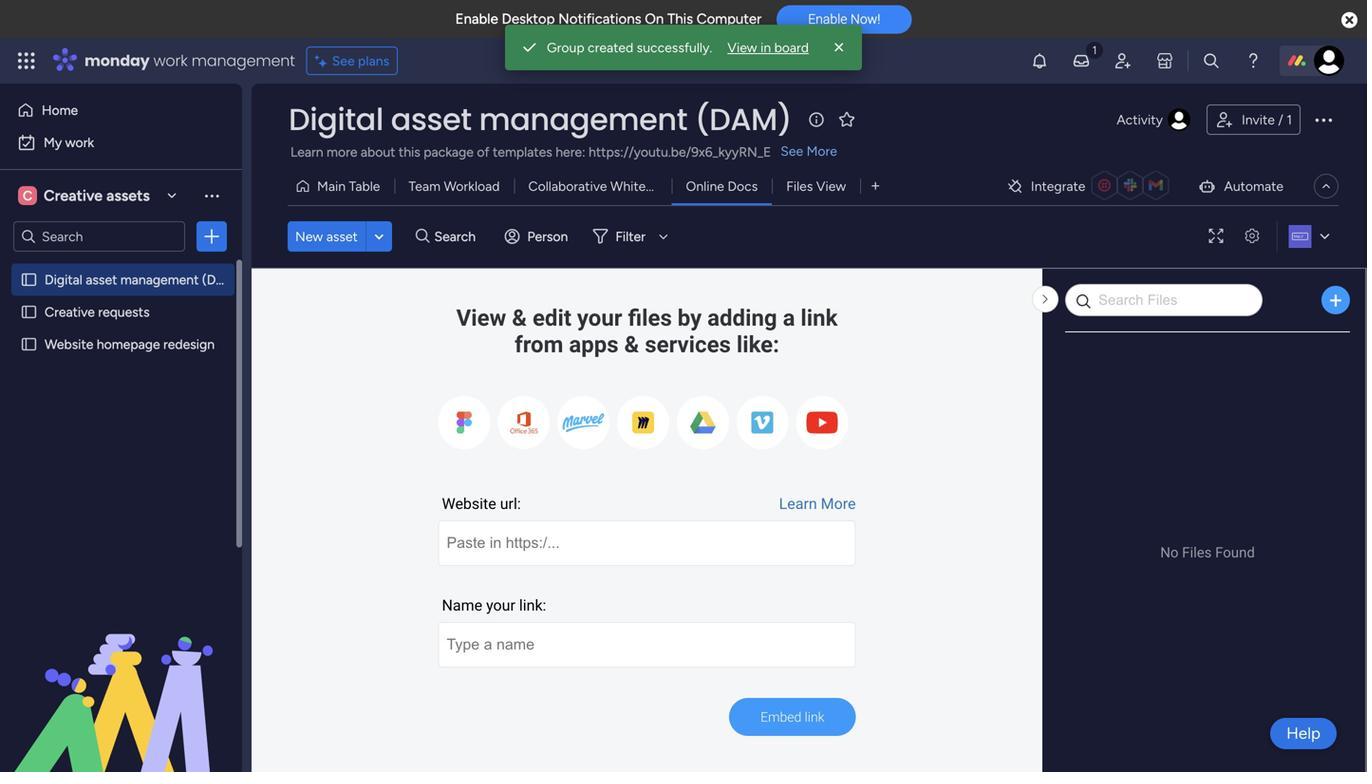 Task type: vqa. For each thing, say whether or not it's contained in the screenshot.
the Kanban
no



Task type: locate. For each thing, give the bounding box(es) containing it.
0 horizontal spatial digital asset management (dam)
[[45, 272, 241, 288]]

lottie animation image
[[0, 580, 242, 772]]

person button
[[497, 221, 580, 252]]

plans
[[358, 53, 390, 69]]

successfully.
[[637, 39, 713, 56]]

1 vertical spatial work
[[65, 134, 94, 151]]

0 horizontal spatial view
[[728, 39, 758, 56]]

0 vertical spatial see
[[332, 53, 355, 69]]

redesign
[[163, 336, 215, 352]]

view inside view in board link
[[728, 39, 758, 56]]

creative requests
[[45, 304, 150, 320]]

close image
[[830, 38, 849, 57]]

view left in on the top of page
[[728, 39, 758, 56]]

filter
[[616, 228, 646, 245]]

add view image
[[872, 179, 880, 193]]

enable
[[456, 10, 498, 28], [808, 11, 848, 27]]

(dam) up docs
[[695, 98, 792, 141]]

option
[[0, 263, 242, 266]]

creative up website at the left of page
[[45, 304, 95, 320]]

see plans button
[[306, 47, 398, 75]]

list box
[[0, 260, 242, 617]]

work for monday
[[153, 50, 188, 71]]

1 horizontal spatial see
[[781, 143, 804, 159]]

here:
[[556, 144, 586, 160]]

0 vertical spatial view
[[728, 39, 758, 56]]

1 image
[[1086, 39, 1104, 60]]

2 vertical spatial management
[[120, 272, 199, 288]]

see inside learn more about this package of templates here: https://youtu.be/9x6_kyyrn_e see more
[[781, 143, 804, 159]]

files
[[787, 178, 813, 194]]

1 enable from the left
[[456, 10, 498, 28]]

1 horizontal spatial view
[[817, 178, 846, 194]]

0 horizontal spatial see
[[332, 53, 355, 69]]

(dam)
[[695, 98, 792, 141], [202, 272, 241, 288]]

asset up package
[[391, 98, 472, 141]]

1 public board image from the top
[[20, 271, 38, 289]]

monday marketplace image
[[1156, 51, 1175, 70]]

1 vertical spatial view
[[817, 178, 846, 194]]

monday work management
[[85, 50, 295, 71]]

0 vertical spatial asset
[[391, 98, 472, 141]]

asset right new
[[326, 228, 358, 245]]

docs
[[728, 178, 758, 194]]

filter button
[[585, 221, 675, 252]]

asset inside button
[[326, 228, 358, 245]]

0 horizontal spatial (dam)
[[202, 272, 241, 288]]

asset up creative requests
[[86, 272, 117, 288]]

digital
[[289, 98, 384, 141], [45, 272, 82, 288]]

creative right c
[[44, 187, 103, 205]]

0 vertical spatial creative
[[44, 187, 103, 205]]

0 vertical spatial (dam)
[[695, 98, 792, 141]]

public board image
[[20, 271, 38, 289], [20, 303, 38, 321]]

integrate
[[1031, 178, 1086, 194]]

templates
[[493, 144, 553, 160]]

creative
[[44, 187, 103, 205], [45, 304, 95, 320]]

alert
[[505, 25, 862, 70]]

main table
[[317, 178, 380, 194]]

enable for enable desktop notifications on this computer
[[456, 10, 498, 28]]

now!
[[851, 11, 881, 27]]

on
[[645, 10, 664, 28]]

1 vertical spatial (dam)
[[202, 272, 241, 288]]

Search in workspace field
[[40, 226, 159, 247]]

of
[[477, 144, 490, 160]]

arrow down image
[[652, 225, 675, 248]]

0 horizontal spatial digital
[[45, 272, 82, 288]]

creative for creative requests
[[45, 304, 95, 320]]

2 enable from the left
[[808, 11, 848, 27]]

enable inside button
[[808, 11, 848, 27]]

show board description image
[[805, 110, 828, 129]]

add to favorites image
[[838, 110, 857, 129]]

online docs button
[[672, 171, 772, 201]]

more
[[807, 143, 838, 159]]

automate
[[1225, 178, 1284, 194]]

public board image for creative requests
[[20, 303, 38, 321]]

search everything image
[[1202, 51, 1221, 70]]

options image
[[202, 227, 221, 246]]

1 vertical spatial creative
[[45, 304, 95, 320]]

see left 'more'
[[781, 143, 804, 159]]

1 vertical spatial digital asset management (dam)
[[45, 272, 241, 288]]

see left plans in the left top of the page
[[332, 53, 355, 69]]

creative assets
[[44, 187, 150, 205]]

creative for creative assets
[[44, 187, 103, 205]]

home link
[[11, 95, 231, 125]]

1 horizontal spatial digital
[[289, 98, 384, 141]]

Digital asset management (DAM) field
[[284, 98, 797, 141]]

digital up more
[[289, 98, 384, 141]]

team workload button
[[395, 171, 514, 201]]

computer
[[697, 10, 762, 28]]

workspace selection element
[[18, 184, 153, 207]]

1 horizontal spatial work
[[153, 50, 188, 71]]

workload
[[444, 178, 500, 194]]

enable up close image
[[808, 11, 848, 27]]

digital asset management (dam) up "requests"
[[45, 272, 241, 288]]

work right monday at left top
[[153, 50, 188, 71]]

view in board
[[728, 39, 809, 56]]

0 horizontal spatial work
[[65, 134, 94, 151]]

2 public board image from the top
[[20, 303, 38, 321]]

1 horizontal spatial (dam)
[[695, 98, 792, 141]]

learn more about this package of templates here: https://youtu.be/9x6_kyyrn_e see more
[[291, 143, 838, 160]]

workspace options image
[[202, 186, 221, 205]]

main table button
[[288, 171, 395, 201]]

0 vertical spatial work
[[153, 50, 188, 71]]

digital asset management (dam)
[[289, 98, 792, 141], [45, 272, 241, 288]]

1 vertical spatial public board image
[[20, 303, 38, 321]]

asset
[[391, 98, 472, 141], [326, 228, 358, 245], [86, 272, 117, 288]]

1 vertical spatial digital
[[45, 272, 82, 288]]

see
[[332, 53, 355, 69], [781, 143, 804, 159]]

creative inside workspace selection element
[[44, 187, 103, 205]]

0 horizontal spatial asset
[[86, 272, 117, 288]]

1 horizontal spatial asset
[[326, 228, 358, 245]]

group created successfully.
[[547, 39, 713, 56]]

created
[[588, 39, 634, 56]]

1 horizontal spatial enable
[[808, 11, 848, 27]]

work inside 'option'
[[65, 134, 94, 151]]

0 horizontal spatial enable
[[456, 10, 498, 28]]

0 vertical spatial management
[[192, 50, 295, 71]]

monday
[[85, 50, 150, 71]]

2 horizontal spatial asset
[[391, 98, 472, 141]]

new
[[295, 228, 323, 245]]

select product image
[[17, 51, 36, 70]]

view
[[728, 39, 758, 56], [817, 178, 846, 194]]

activity
[[1117, 112, 1163, 128]]

team
[[409, 178, 441, 194]]

enable for enable now!
[[808, 11, 848, 27]]

work
[[153, 50, 188, 71], [65, 134, 94, 151]]

(dam) down options icon
[[202, 272, 241, 288]]

management
[[192, 50, 295, 71], [479, 98, 688, 141], [120, 272, 199, 288]]

view right files
[[817, 178, 846, 194]]

1 horizontal spatial digital asset management (dam)
[[289, 98, 792, 141]]

/
[[1279, 112, 1284, 128]]

help button
[[1271, 718, 1337, 749]]

digital up creative requests
[[45, 272, 82, 288]]

in
[[761, 39, 771, 56]]

digital asset management (dam) up templates
[[289, 98, 792, 141]]

work right my
[[65, 134, 94, 151]]

list box containing digital asset management (dam)
[[0, 260, 242, 617]]

invite / 1
[[1242, 112, 1293, 128]]

this
[[668, 10, 693, 28]]

0 vertical spatial digital asset management (dam)
[[289, 98, 792, 141]]

view inside files view button
[[817, 178, 846, 194]]

0 vertical spatial public board image
[[20, 271, 38, 289]]

enable left the "desktop"
[[456, 10, 498, 28]]

1 vertical spatial asset
[[326, 228, 358, 245]]

help image
[[1244, 51, 1263, 70]]

my work option
[[11, 127, 231, 158]]

public board image for digital asset management (dam)
[[20, 271, 38, 289]]

whiteboard
[[611, 178, 681, 194]]

1 vertical spatial see
[[781, 143, 804, 159]]

settings image
[[1237, 229, 1268, 244]]

person
[[528, 228, 568, 245]]

open full screen image
[[1201, 229, 1232, 244]]



Task type: describe. For each thing, give the bounding box(es) containing it.
home
[[42, 102, 78, 118]]

learn
[[291, 144, 323, 160]]

collaborative
[[528, 178, 607, 194]]

package
[[424, 144, 474, 160]]

new asset
[[295, 228, 358, 245]]

invite members image
[[1114, 51, 1133, 70]]

workspace image
[[18, 185, 37, 206]]

my work
[[44, 134, 94, 151]]

2 vertical spatial asset
[[86, 272, 117, 288]]

digital asset management (dam) inside list box
[[45, 272, 241, 288]]

Search field
[[430, 223, 487, 250]]

0 vertical spatial digital
[[289, 98, 384, 141]]

c
[[23, 188, 32, 204]]

website homepage redesign
[[45, 336, 215, 352]]

enable now! button
[[777, 5, 912, 33]]

1
[[1287, 112, 1293, 128]]

see more link
[[779, 142, 839, 160]]

table
[[349, 178, 380, 194]]

collaborative whiteboard online docs
[[528, 178, 758, 194]]

my
[[44, 134, 62, 151]]

public board image
[[20, 335, 38, 353]]

group
[[547, 39, 585, 56]]

angle down image
[[375, 229, 384, 244]]

home option
[[11, 95, 231, 125]]

view in board link
[[728, 38, 809, 57]]

see plans
[[332, 53, 390, 69]]

new asset button
[[288, 221, 365, 252]]

1 vertical spatial management
[[479, 98, 688, 141]]

https://youtu.be/9x6_kyyrn_e
[[589, 144, 771, 160]]

this
[[399, 144, 421, 160]]

v2 search image
[[416, 226, 430, 247]]

main
[[317, 178, 346, 194]]

digital inside list box
[[45, 272, 82, 288]]

invite
[[1242, 112, 1275, 128]]

collaborative whiteboard button
[[514, 171, 681, 201]]

requests
[[98, 304, 150, 320]]

enable now!
[[808, 11, 881, 27]]

files view
[[787, 178, 846, 194]]

automate button
[[1190, 171, 1292, 201]]

john smith image
[[1314, 46, 1345, 76]]

options image
[[1312, 108, 1335, 131]]

work for my
[[65, 134, 94, 151]]

assets
[[106, 187, 150, 205]]

update feed image
[[1072, 51, 1091, 70]]

collapse board header image
[[1319, 179, 1334, 194]]

see inside button
[[332, 53, 355, 69]]

my work link
[[11, 127, 231, 158]]

invite / 1 button
[[1207, 104, 1301, 135]]

dapulse close image
[[1342, 11, 1358, 30]]

notifications image
[[1030, 51, 1049, 70]]

alert containing group created successfully.
[[505, 25, 862, 70]]

enable desktop notifications on this computer
[[456, 10, 762, 28]]

integrate button
[[999, 166, 1183, 206]]

more
[[327, 144, 358, 160]]

desktop
[[502, 10, 555, 28]]

team workload
[[409, 178, 500, 194]]

about
[[361, 144, 396, 160]]

online
[[686, 178, 725, 194]]

lottie animation element
[[0, 580, 242, 772]]

website
[[45, 336, 93, 352]]

activity button
[[1110, 104, 1199, 135]]

help
[[1287, 724, 1321, 743]]

homepage
[[97, 336, 160, 352]]

board
[[775, 39, 809, 56]]

notifications
[[559, 10, 642, 28]]

files view button
[[772, 171, 861, 201]]



